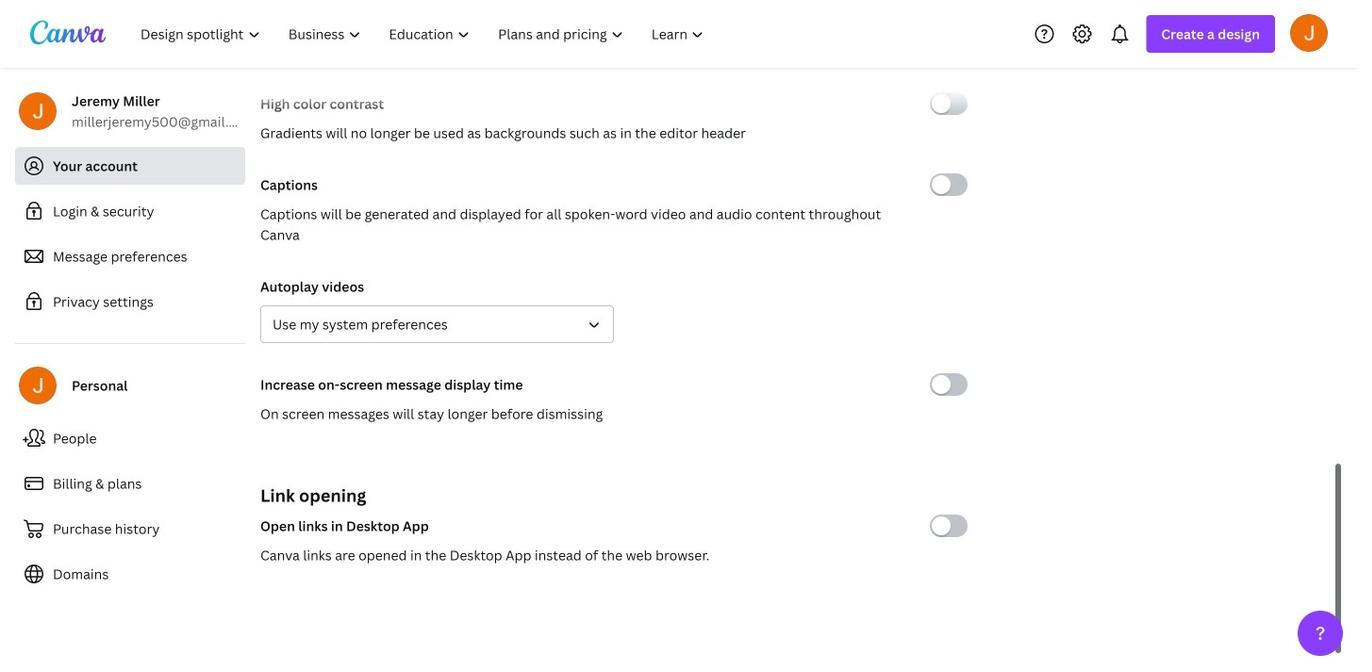 Task type: vqa. For each thing, say whether or not it's contained in the screenshot.
Top level navigation 'element'
yes



Task type: locate. For each thing, give the bounding box(es) containing it.
jeremy miller image
[[1290, 14, 1328, 52]]

top level navigation element
[[128, 15, 720, 53]]

None button
[[260, 306, 614, 343]]



